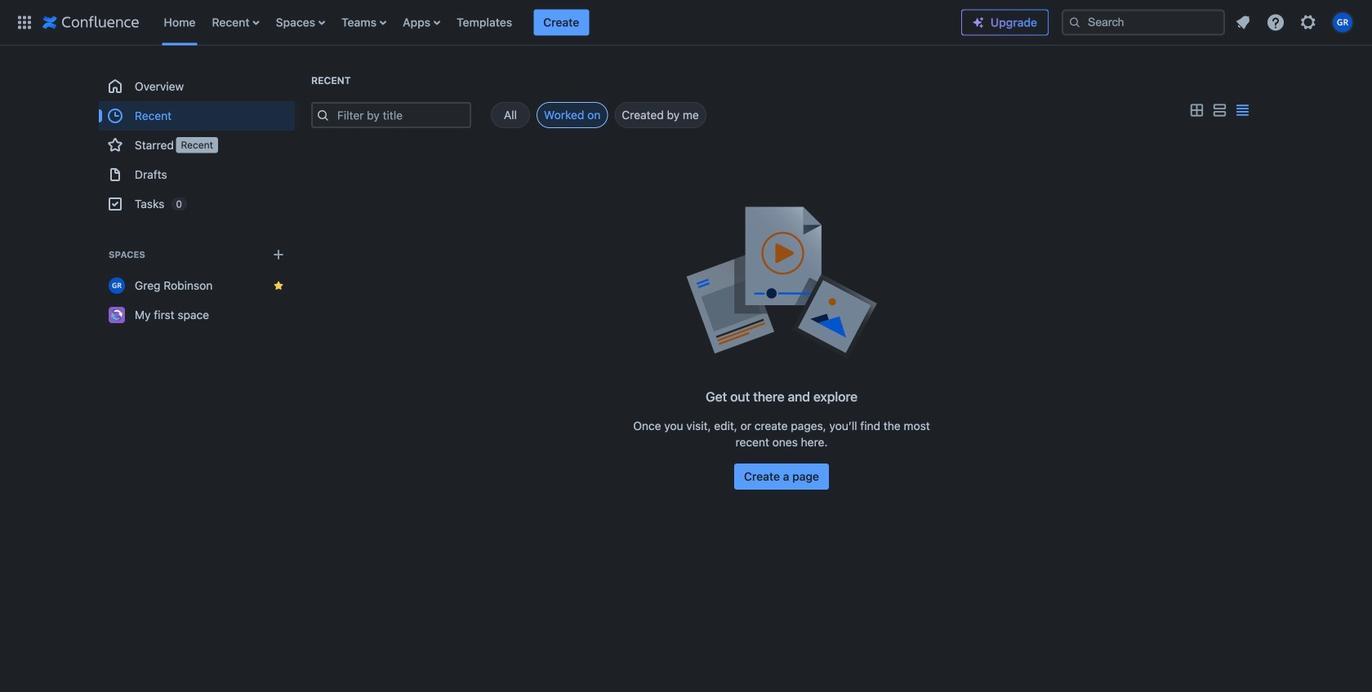 Task type: describe. For each thing, give the bounding box(es) containing it.
list for 'premium' image
[[1228, 8, 1362, 37]]

global element
[[10, 0, 961, 45]]

list for appswitcher icon at the left top
[[156, 0, 961, 45]]

search image
[[1068, 16, 1081, 29]]



Task type: vqa. For each thing, say whether or not it's contained in the screenshot.
Invite
no



Task type: locate. For each thing, give the bounding box(es) containing it.
settings icon image
[[1299, 13, 1318, 32]]

0 horizontal spatial list
[[156, 0, 961, 45]]

list
[[156, 0, 961, 45], [1228, 8, 1362, 37]]

list item
[[534, 9, 589, 36]]

tab list
[[471, 102, 706, 128]]

create a space image
[[269, 245, 288, 265]]

compact list image
[[1232, 101, 1252, 120]]

Search field
[[1062, 9, 1225, 36]]

group
[[99, 72, 295, 219]]

notification icon image
[[1233, 13, 1253, 32]]

list image
[[1210, 101, 1229, 120]]

cards image
[[1187, 101, 1206, 120]]

banner
[[0, 0, 1372, 46]]

unstar this space image
[[272, 279, 285, 292]]

help icon image
[[1266, 13, 1286, 32]]

1 horizontal spatial list
[[1228, 8, 1362, 37]]

appswitcher icon image
[[15, 13, 34, 32]]

None search field
[[1062, 9, 1225, 36]]

confluence image
[[42, 13, 139, 32], [42, 13, 139, 32]]

Filter by title field
[[332, 104, 470, 127]]

premium image
[[972, 16, 985, 29]]

list item inside the global element
[[534, 9, 589, 36]]



